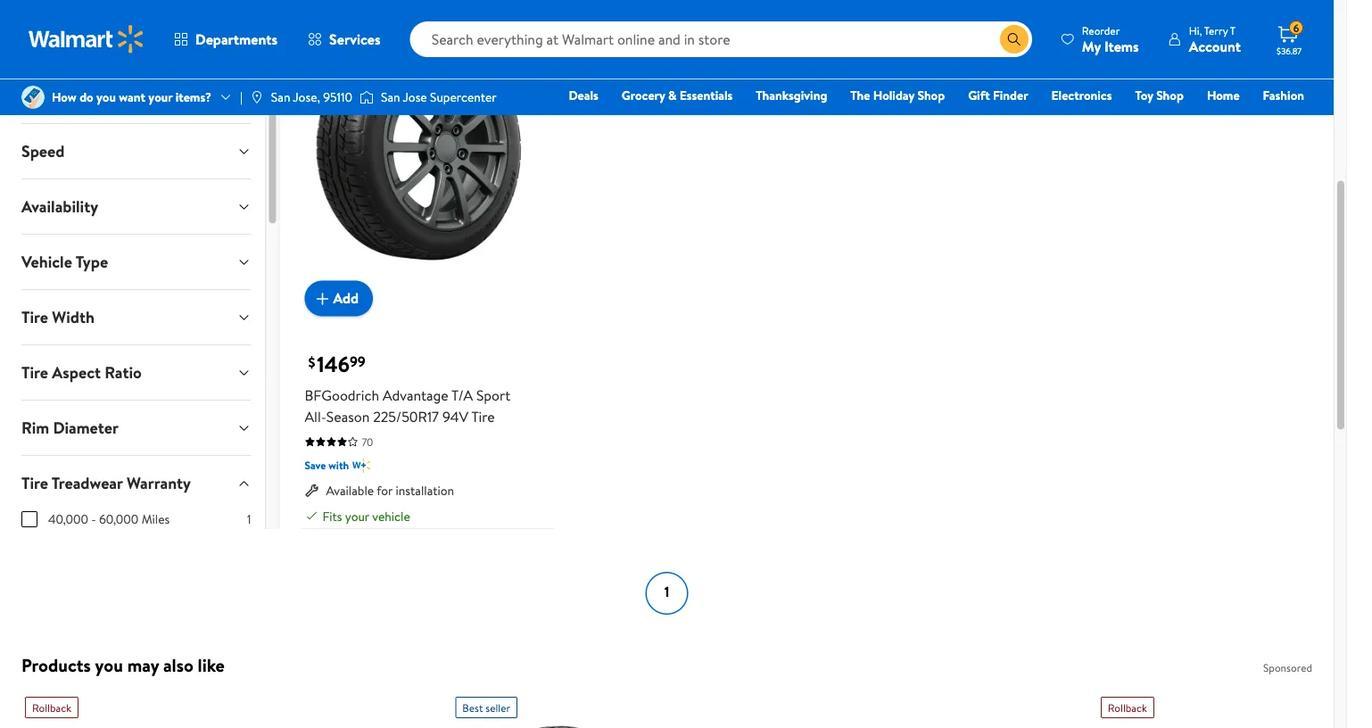 Task type: locate. For each thing, give the bounding box(es) containing it.
san left jose
[[381, 88, 400, 106]]

 image right |
[[250, 90, 264, 104]]

deals
[[569, 87, 599, 104]]

1 product group from the left
[[25, 690, 215, 728]]

1 san from the left
[[271, 88, 290, 106]]

available
[[326, 482, 374, 500]]

your right "want" on the top left
[[148, 88, 173, 106]]

san left 'jose,'
[[271, 88, 290, 106]]

registry
[[1099, 112, 1145, 129]]

all-
[[305, 407, 327, 426]]

tire left aspect
[[21, 362, 48, 384]]

sponsored
[[1264, 661, 1313, 676]]

type
[[76, 251, 108, 274]]

product group
[[25, 690, 215, 728], [455, 690, 646, 728]]

grocery & essentials link
[[614, 86, 741, 105]]

add
[[333, 289, 359, 308]]

t
[[1231, 23, 1236, 38]]

ratio
[[105, 362, 142, 384]]

rim
[[21, 417, 49, 440]]

jose
[[403, 88, 427, 106]]

items?
[[176, 88, 212, 106]]

1 vertical spatial 1
[[665, 582, 670, 601]]

toy shop
[[1136, 87, 1184, 104]]

hi,
[[1190, 23, 1203, 38]]

2 product group from the left
[[455, 690, 646, 728]]

shop right toy
[[1157, 87, 1184, 104]]

 image for how do you want your items?
[[21, 86, 45, 109]]

tire inside dropdown button
[[21, 362, 48, 384]]

vehicle type button
[[7, 235, 265, 290]]

one debit
[[1168, 112, 1228, 129]]

you left may
[[95, 653, 123, 678]]

best seller
[[463, 700, 511, 715]]

rim diameter button
[[7, 401, 265, 456]]

tire aspect ratio
[[21, 362, 142, 384]]

1 horizontal spatial product group
[[455, 690, 646, 728]]

brand tab
[[7, 69, 265, 124]]

bfgoodrich advantage t/a sport all-season 225/50r17 94v tire
[[305, 385, 511, 426]]

bfgoodrich
[[305, 385, 379, 405]]

tire down sport
[[472, 407, 495, 426]]

40,000
[[48, 511, 88, 528]]

availability button
[[7, 180, 265, 234]]

0 vertical spatial your
[[148, 88, 173, 106]]

 image for san jose supercenter
[[360, 88, 374, 106]]

registry link
[[1091, 111, 1153, 130]]

0 vertical spatial 1
[[247, 511, 251, 528]]

2 shop from the left
[[1157, 87, 1184, 104]]

1 horizontal spatial 1
[[665, 582, 670, 601]]

rollback
[[32, 700, 71, 715], [1108, 700, 1148, 715]]

one debit link
[[1160, 111, 1236, 130]]

70
[[362, 435, 373, 450]]

0 horizontal spatial product group
[[25, 690, 215, 728]]

bfgoodrich advantage t/a sport all-season 225/50r17 94v tire image
[[305, 0, 533, 302]]

fits your vehicle
[[323, 508, 410, 525]]

jose,
[[293, 88, 320, 106]]

 image for san jose, 95110
[[250, 90, 264, 104]]

walmart+ link
[[1244, 111, 1313, 130]]

toy
[[1136, 87, 1154, 104]]

-
[[91, 511, 96, 528]]

availability tab
[[7, 180, 265, 234]]

$
[[308, 353, 315, 373]]

tire width tab
[[7, 291, 265, 345]]

advantage
[[383, 385, 449, 405]]

save with
[[305, 458, 349, 473]]

hi, terry t account
[[1190, 23, 1242, 56]]

eldorado mud claw comp mtx mud terrain lt265/75r16 123/120q e light truck tire fits: 2000-02 dodge ram 2500 base, 2013-14 toyota fj cruiser base image
[[25, 725, 215, 728]]

the holiday shop link
[[843, 86, 953, 105]]

1 horizontal spatial rollback
[[1108, 700, 1148, 715]]

tire width
[[21, 307, 95, 329]]

electronics link
[[1044, 86, 1121, 105]]

1 horizontal spatial san
[[381, 88, 400, 106]]

tire inside dropdown button
[[21, 473, 48, 495]]

gift
[[969, 87, 990, 104]]

2 rollback from the left
[[1108, 700, 1148, 715]]

home
[[1208, 87, 1240, 104]]

 image
[[21, 86, 45, 109], [360, 88, 374, 106], [250, 90, 264, 104]]

terry
[[1205, 23, 1228, 38]]

thanksgiving
[[756, 87, 828, 104]]

1 horizontal spatial your
[[345, 508, 369, 525]]

2 san from the left
[[381, 88, 400, 106]]

tire left width
[[21, 307, 48, 329]]

tab
[[7, 14, 265, 68]]

tire inside dropdown button
[[21, 307, 48, 329]]

0 horizontal spatial  image
[[21, 86, 45, 109]]

99
[[350, 352, 366, 372]]

None checkbox
[[21, 512, 37, 528]]

2 horizontal spatial  image
[[360, 88, 374, 106]]

 image left how
[[21, 86, 45, 109]]

tire for tire treadwear warranty
[[21, 473, 48, 495]]

shop right holiday
[[918, 87, 945, 104]]

san for san jose, 95110
[[271, 88, 290, 106]]

how do you want your items?
[[52, 88, 212, 106]]

add to cart image
[[312, 288, 333, 310]]

0 horizontal spatial san
[[271, 88, 290, 106]]

tire left treadwear in the bottom left of the page
[[21, 473, 48, 495]]

1 vertical spatial your
[[345, 508, 369, 525]]

bfgoodrich all-terrain t/a ko2 275/65r18 123 r tire image
[[455, 725, 646, 728]]

finder
[[993, 87, 1029, 104]]

san
[[271, 88, 290, 106], [381, 88, 400, 106]]

brand button
[[7, 69, 265, 124]]

may
[[127, 653, 159, 678]]

product group containing rollback
[[25, 690, 215, 728]]

rim diameter
[[21, 417, 119, 440]]

1 horizontal spatial  image
[[250, 90, 264, 104]]

1 horizontal spatial shop
[[1157, 87, 1184, 104]]

Walmart Site-Wide search field
[[410, 21, 1033, 57]]

0 horizontal spatial shop
[[918, 87, 945, 104]]

fits
[[323, 508, 342, 525]]

you
[[96, 88, 116, 106], [95, 653, 123, 678]]

 image right 95110
[[360, 88, 374, 106]]

reorder my items
[[1083, 23, 1140, 56]]

1 shop from the left
[[918, 87, 945, 104]]

tire aspect ratio button
[[7, 346, 265, 400]]

your right fits
[[345, 508, 369, 525]]

speed tab
[[7, 125, 265, 179]]

0 horizontal spatial 1
[[247, 511, 251, 528]]

departments button
[[159, 18, 293, 61]]

you right do
[[96, 88, 116, 106]]

0 horizontal spatial rollback
[[32, 700, 71, 715]]

best
[[463, 700, 483, 715]]

shop inside toy shop link
[[1157, 87, 1184, 104]]

walmart plus image
[[353, 457, 371, 475]]



Task type: vqa. For each thing, say whether or not it's contained in the screenshot.
"calling"
no



Task type: describe. For each thing, give the bounding box(es) containing it.
tire treadwear warranty tab
[[7, 457, 265, 511]]

tire for tire aspect ratio
[[21, 362, 48, 384]]

walmart image
[[29, 25, 145, 54]]

$ 146 99
[[308, 350, 366, 380]]

Search search field
[[410, 21, 1033, 57]]

toy shop link
[[1128, 86, 1192, 105]]

do
[[80, 88, 93, 106]]

installation
[[396, 482, 454, 500]]

tire inside bfgoodrich advantage t/a sport all-season 225/50r17 94v tire
[[472, 407, 495, 426]]

&
[[668, 87, 677, 104]]

supercenter
[[430, 88, 497, 106]]

tire treadwear warranty
[[21, 473, 191, 495]]

san jose, 95110
[[271, 88, 353, 106]]

fashion link
[[1255, 86, 1313, 105]]

rim diameter tab
[[7, 401, 265, 456]]

tire treadwear warranty button
[[7, 457, 265, 511]]

account
[[1190, 36, 1242, 56]]

season
[[327, 407, 370, 426]]

remove from favorites list, bfgoodrich advantage t/a sport all-season 225/50r17 94v tire image
[[504, 1, 526, 24]]

home link
[[1199, 86, 1248, 105]]

debit
[[1198, 112, 1228, 129]]

tire for tire width
[[21, 307, 48, 329]]

san for san jose supercenter
[[381, 88, 400, 106]]

items
[[1105, 36, 1140, 56]]

1 rollback from the left
[[32, 700, 71, 715]]

speed
[[21, 141, 65, 163]]

treadwear
[[52, 473, 123, 495]]

fashion registry
[[1099, 87, 1305, 129]]

6
[[1294, 20, 1300, 35]]

essentials
[[680, 87, 733, 104]]

reorder
[[1083, 23, 1120, 38]]

t/a
[[452, 385, 473, 405]]

thanksgiving link
[[748, 86, 836, 105]]

fashion
[[1263, 87, 1305, 104]]

also
[[163, 653, 193, 678]]

brand
[[21, 85, 63, 108]]

san jose supercenter
[[381, 88, 497, 106]]

with
[[329, 458, 349, 473]]

the
[[851, 87, 871, 104]]

search icon image
[[1008, 32, 1022, 46]]

walmart+
[[1252, 112, 1305, 129]]

speed button
[[7, 125, 265, 179]]

sport
[[477, 385, 511, 405]]

product group containing best seller
[[455, 690, 646, 728]]

width
[[52, 307, 95, 329]]

products you may also like
[[21, 653, 225, 678]]

1 vertical spatial you
[[95, 653, 123, 678]]

seller
[[486, 700, 511, 715]]

for
[[377, 482, 393, 500]]

60,000
[[99, 511, 139, 528]]

my
[[1083, 36, 1101, 56]]

tire width button
[[7, 291, 265, 345]]

electronics
[[1052, 87, 1113, 104]]

vehicle type tab
[[7, 235, 265, 290]]

deals link
[[561, 86, 607, 105]]

available for installation
[[326, 482, 454, 500]]

miles
[[142, 511, 170, 528]]

services button
[[293, 18, 396, 61]]

tire aspect ratio tab
[[7, 346, 265, 400]]

shop inside the holiday shop link
[[918, 87, 945, 104]]

0 vertical spatial you
[[96, 88, 116, 106]]

holiday
[[874, 87, 915, 104]]

vehicle
[[21, 251, 72, 274]]

the holiday shop
[[851, 87, 945, 104]]

products
[[21, 653, 91, 678]]

how
[[52, 88, 77, 106]]

vehicle type
[[21, 251, 108, 274]]

add button
[[305, 281, 373, 317]]

146
[[317, 350, 350, 380]]

vehicle
[[372, 508, 410, 525]]

1 link
[[646, 572, 689, 615]]

warranty
[[127, 473, 191, 495]]

$36.87
[[1277, 45, 1303, 57]]

0 horizontal spatial your
[[148, 88, 173, 106]]

like
[[198, 653, 225, 678]]

save
[[305, 458, 326, 473]]

diameter
[[53, 417, 119, 440]]

|
[[240, 88, 243, 106]]

availability
[[21, 196, 98, 218]]

want
[[119, 88, 145, 106]]

95110
[[323, 88, 353, 106]]

gift finder link
[[961, 86, 1037, 105]]

one
[[1168, 112, 1195, 129]]

services
[[329, 29, 381, 49]]

225/50r17
[[373, 407, 439, 426]]

94v
[[443, 407, 469, 426]]



